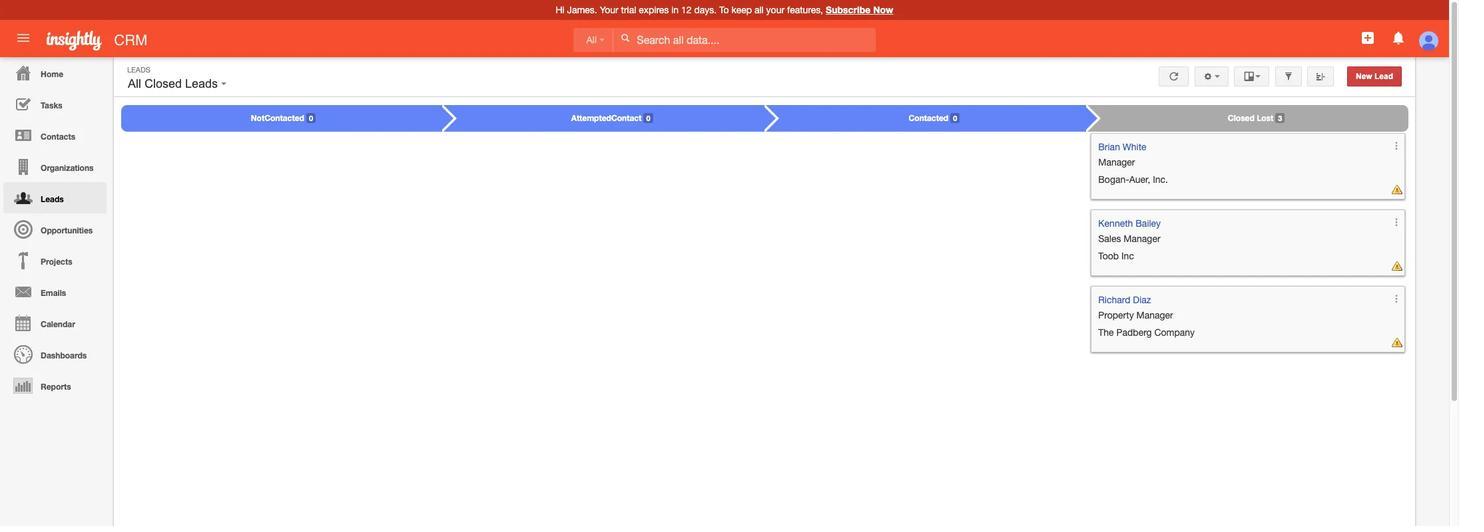 Task type: describe. For each thing, give the bounding box(es) containing it.
all closed leads
[[128, 77, 221, 91]]

the padberg company
[[1099, 328, 1195, 338]]

your
[[767, 5, 785, 15]]

brian white link
[[1099, 142, 1147, 153]]

Search all data.... text field
[[614, 28, 876, 52]]

leads inside 'button'
[[185, 77, 218, 91]]

diaz
[[1133, 295, 1152, 306]]

lead
[[1375, 72, 1394, 81]]

dashboards
[[41, 351, 87, 361]]

brian
[[1099, 142, 1120, 153]]

now
[[873, 4, 894, 15]]

home link
[[3, 57, 107, 89]]

reports link
[[3, 370, 107, 402]]

all for all closed leads
[[128, 77, 141, 91]]

notifications image
[[1391, 30, 1407, 46]]

organizations
[[41, 163, 94, 173]]

emails link
[[3, 276, 107, 308]]

0 for notcontacted
[[309, 114, 313, 123]]

to
[[720, 5, 729, 15]]

the
[[1099, 328, 1114, 338]]

subscribe now link
[[826, 4, 894, 15]]

tasks
[[41, 101, 62, 111]]

home
[[41, 69, 63, 79]]

toob
[[1099, 251, 1119, 262]]

manager for kenneth
[[1124, 234, 1161, 244]]

kenneth
[[1099, 219, 1133, 229]]

projects
[[41, 257, 72, 267]]

projects link
[[3, 245, 107, 276]]

in
[[672, 5, 679, 15]]

sales
[[1099, 234, 1121, 244]]

reports
[[41, 382, 71, 392]]

manager inside brian white manager
[[1099, 157, 1135, 168]]

your
[[600, 5, 619, 15]]

notcontacted
[[251, 113, 304, 123]]

contacted 0
[[909, 113, 958, 123]]

show list view filters image
[[1284, 72, 1293, 81]]

trial
[[621, 5, 636, 15]]

navigation containing home
[[0, 57, 107, 402]]

tasks link
[[3, 89, 107, 120]]

brian white manager
[[1099, 142, 1147, 168]]

richard diaz property manager
[[1099, 295, 1174, 321]]

keep
[[732, 5, 752, 15]]

kenneth bailey link
[[1099, 219, 1161, 229]]



Task type: locate. For each thing, give the bounding box(es) containing it.
contacts link
[[3, 120, 107, 151]]

all closed leads button
[[125, 74, 230, 94]]

property
[[1099, 310, 1134, 321]]

all down crm
[[128, 77, 141, 91]]

3 0 from the left
[[953, 114, 958, 123]]

refresh list image
[[1168, 72, 1181, 81]]

manager inside richard diaz property manager
[[1137, 310, 1174, 321]]

1 vertical spatial closed
[[1228, 113, 1255, 123]]

1 0 from the left
[[309, 114, 313, 123]]

0 horizontal spatial all
[[128, 77, 141, 91]]

3
[[1279, 114, 1283, 123]]

notcontacted 0
[[251, 113, 313, 123]]

padberg
[[1117, 328, 1152, 338]]

manager for richard
[[1137, 310, 1174, 321]]

attemptedcontact 0
[[571, 113, 651, 123]]

cog image
[[1204, 72, 1213, 81]]

0 horizontal spatial leads
[[41, 195, 64, 205]]

show sidebar image
[[1316, 72, 1326, 81]]

emails
[[41, 288, 66, 298]]

hi
[[556, 5, 565, 15]]

contacts
[[41, 132, 75, 142]]

closed inside 'button'
[[145, 77, 182, 91]]

1 vertical spatial manager
[[1124, 234, 1161, 244]]

manager down brian white link
[[1099, 157, 1135, 168]]

0 vertical spatial manager
[[1099, 157, 1135, 168]]

1 vertical spatial all
[[128, 77, 141, 91]]

0 horizontal spatial 0
[[309, 114, 313, 123]]

0 for attemptedcontact
[[646, 114, 651, 123]]

0 inside notcontacted 0
[[309, 114, 313, 123]]

leads link
[[3, 183, 107, 214]]

inc
[[1122, 251, 1134, 262]]

0 vertical spatial leads
[[127, 66, 150, 74]]

0 inside contacted 0
[[953, 114, 958, 123]]

all for all
[[587, 35, 597, 45]]

new
[[1356, 72, 1373, 81]]

2 horizontal spatial leads
[[185, 77, 218, 91]]

organizations link
[[3, 151, 107, 183]]

1 horizontal spatial all
[[587, 35, 597, 45]]

2 vertical spatial manager
[[1137, 310, 1174, 321]]

opportunities
[[41, 226, 93, 236]]

0 horizontal spatial closed
[[145, 77, 182, 91]]

manager up the padberg company
[[1137, 310, 1174, 321]]

0 vertical spatial all
[[587, 35, 597, 45]]

toob inc
[[1099, 251, 1134, 262]]

richard diaz link
[[1099, 295, 1152, 306]]

manager down bailey at the right top of page
[[1124, 234, 1161, 244]]

white
[[1123, 142, 1147, 153]]

bogan-auer, inc.
[[1099, 175, 1168, 185]]

kenneth bailey sales manager
[[1099, 219, 1161, 244]]

2 vertical spatial leads
[[41, 195, 64, 205]]

all down the james. at the left top of the page
[[587, 35, 597, 45]]

2 horizontal spatial 0
[[953, 114, 958, 123]]

opportunities link
[[3, 214, 107, 245]]

closed lost 3
[[1228, 113, 1283, 123]]

0 right the "attemptedcontact"
[[646, 114, 651, 123]]

subscribe
[[826, 4, 871, 15]]

attemptedcontact
[[571, 113, 642, 123]]

bailey
[[1136, 219, 1161, 229]]

0 for contacted
[[953, 114, 958, 123]]

1 horizontal spatial closed
[[1228, 113, 1255, 123]]

0 vertical spatial closed
[[145, 77, 182, 91]]

1 vertical spatial leads
[[185, 77, 218, 91]]

12
[[682, 5, 692, 15]]

manager
[[1099, 157, 1135, 168], [1124, 234, 1161, 244], [1137, 310, 1174, 321]]

closed left lost
[[1228, 113, 1255, 123]]

leads
[[127, 66, 150, 74], [185, 77, 218, 91], [41, 195, 64, 205]]

features,
[[787, 5, 824, 15]]

days.
[[694, 5, 717, 15]]

0
[[309, 114, 313, 123], [646, 114, 651, 123], [953, 114, 958, 123]]

new lead link
[[1348, 67, 1402, 87]]

1 horizontal spatial 0
[[646, 114, 651, 123]]

james.
[[567, 5, 597, 15]]

0 right notcontacted
[[309, 114, 313, 123]]

auer,
[[1130, 175, 1151, 185]]

lost
[[1257, 113, 1274, 123]]

dashboards link
[[3, 339, 107, 370]]

all inside 'button'
[[128, 77, 141, 91]]

calendar link
[[3, 308, 107, 339]]

expires
[[639, 5, 669, 15]]

contacted
[[909, 113, 949, 123]]

hi james. your trial expires in 12 days. to keep all your features, subscribe now
[[556, 4, 894, 15]]

company
[[1155, 328, 1195, 338]]

bogan-
[[1099, 175, 1130, 185]]

2 0 from the left
[[646, 114, 651, 123]]

calendar
[[41, 320, 75, 330]]

0 inside attemptedcontact 0
[[646, 114, 651, 123]]

1 horizontal spatial leads
[[127, 66, 150, 74]]

all link
[[573, 28, 614, 52]]

0 right contacted
[[953, 114, 958, 123]]

crm
[[114, 32, 148, 49]]

closed
[[145, 77, 182, 91], [1228, 113, 1255, 123]]

manager inside "kenneth bailey sales manager"
[[1124, 234, 1161, 244]]

inc.
[[1153, 175, 1168, 185]]

navigation
[[0, 57, 107, 402]]

all
[[755, 5, 764, 15]]

new lead
[[1356, 72, 1394, 81]]

all
[[587, 35, 597, 45], [128, 77, 141, 91]]

closed down crm
[[145, 77, 182, 91]]

white image
[[621, 33, 630, 43]]

richard
[[1099, 295, 1131, 306]]



Task type: vqa. For each thing, say whether or not it's contained in the screenshot.
your
yes



